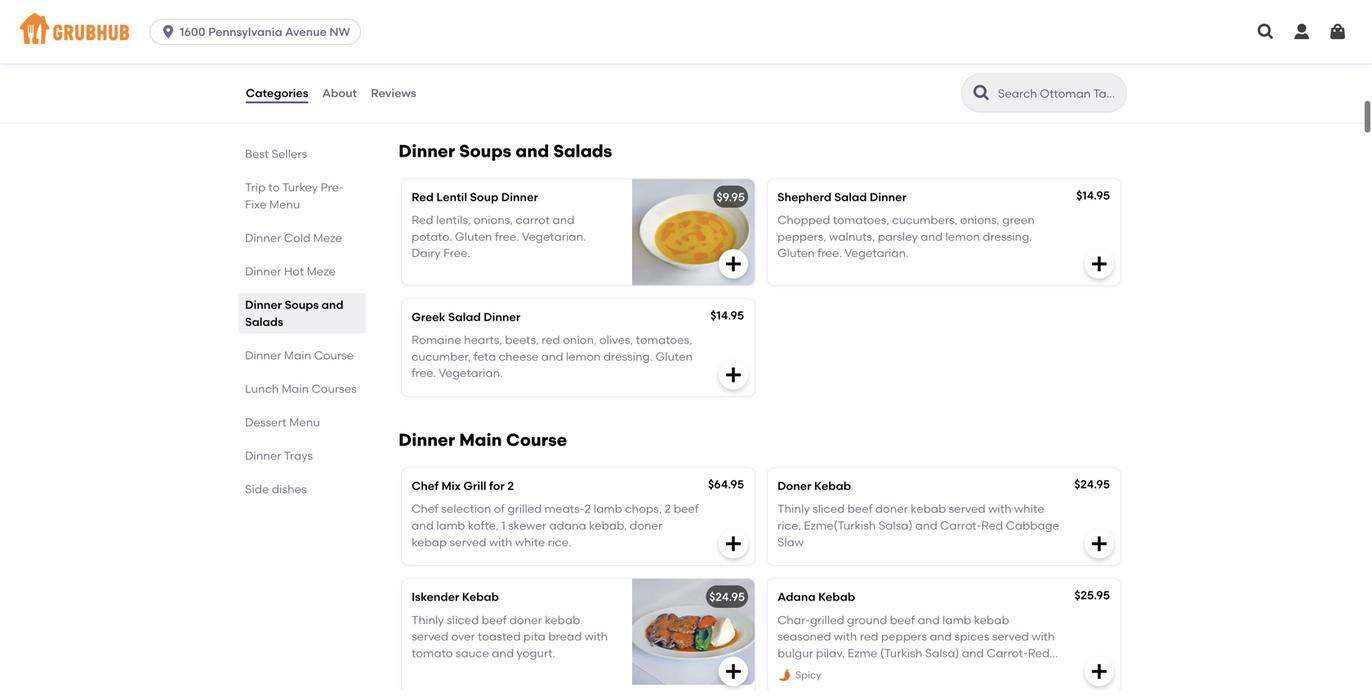 Task type: locate. For each thing, give the bounding box(es) containing it.
2 vertical spatial gluten
[[655, 350, 693, 364]]

0 vertical spatial carrot-
[[940, 519, 981, 533]]

kebab
[[911, 502, 946, 516], [545, 614, 580, 627], [974, 614, 1009, 627]]

menu down lunch main courses
[[289, 416, 320, 430]]

svg image
[[1256, 22, 1276, 42], [1292, 22, 1312, 42], [1328, 22, 1348, 42], [1090, 75, 1109, 95], [1090, 254, 1109, 274], [724, 365, 743, 385], [1090, 535, 1109, 554], [1090, 662, 1109, 682]]

meze right cold
[[313, 231, 342, 245]]

0 vertical spatial meze
[[313, 231, 342, 245]]

0 horizontal spatial kebab
[[545, 614, 580, 627]]

dressing. down olives,
[[603, 350, 653, 364]]

1 horizontal spatial sauce
[[874, 75, 908, 89]]

vegetarian. down parsley
[[845, 246, 909, 260]]

1 vertical spatial vegetarian.
[[845, 246, 909, 260]]

selection
[[441, 502, 491, 516]]

kebab,
[[589, 519, 627, 533]]

1 horizontal spatial $24.95
[[1074, 478, 1110, 492]]

chef inside chef selection of grilled meats-2 lamb chops, 2 beef and lamb kofte, 1 skewer adana kebab, doner kebap served with white rice.
[[412, 502, 438, 516]]

salsa) right ezme(turkish
[[879, 519, 913, 533]]

svg image for red lentils, onions, carrot and potato. gluten free. vegetarian. dairy free.
[[724, 254, 743, 274]]

grilled down adana kebab
[[810, 614, 844, 627]]

rice
[[969, 58, 990, 72]]

lamb down the selection
[[436, 519, 465, 533]]

char-grilled ground beef and lamb kebab seasoned with red peppers and spices served with bulgur pilav, ezme (turkish salsa) and carrot-red cabbage slaw
[[778, 614, 1055, 677]]

chef left mix
[[412, 479, 439, 493]]

2 vertical spatial main
[[459, 430, 502, 451]]

0 vertical spatial soups
[[459, 141, 511, 162]]

thinly inside thinly sliced beef doner kebab served over toasted pita bread with tomato sauce and yogurt.
[[412, 614, 444, 627]]

lemon
[[945, 230, 980, 244], [566, 350, 601, 364]]

0 vertical spatial salsa)
[[879, 519, 913, 533]]

2 vertical spatial vegetarian.
[[439, 366, 503, 380]]

0 horizontal spatial vegetarian.
[[439, 366, 503, 380]]

spicy image
[[778, 669, 792, 684]]

red
[[542, 333, 560, 347], [860, 630, 878, 644]]

vegetarian. down the feta at the bottom
[[439, 366, 503, 380]]

meze right hot
[[307, 265, 336, 279]]

lentil
[[436, 190, 467, 204]]

1 horizontal spatial cabbage
[[1006, 519, 1059, 533]]

meze for dinner cold meze
[[313, 231, 342, 245]]

salads down peppes
[[553, 141, 612, 162]]

grilled inside char-grilled ground beef and lamb kebab seasoned with red peppers and spices served with bulgur pilav, ezme (turkish salsa) and carrot-red cabbage slaw
[[810, 614, 844, 627]]

over
[[451, 630, 475, 644]]

2 right "chops,"
[[665, 502, 671, 516]]

sliced inside thinly sliced beef doner kebab served over toasted pita bread with tomato sauce and yogurt.
[[447, 614, 479, 627]]

kebab
[[814, 479, 851, 493], [462, 590, 499, 604], [818, 590, 855, 604]]

1 horizontal spatial vegetarian.
[[522, 230, 586, 244]]

0 horizontal spatial dinner main course
[[245, 349, 354, 363]]

slaw inside thinly sliced beef doner kebab served with white rice, ezme(turkish salsa) and carrot-red cabbage slaw
[[778, 536, 804, 549]]

1 vertical spatial salad
[[448, 310, 481, 324]]

search icon image
[[972, 83, 991, 103]]

dressing. down green
[[983, 230, 1032, 244]]

soups
[[459, 141, 511, 162], [285, 298, 319, 312]]

salad up walnuts,
[[834, 190, 867, 204]]

red lentils, onions, carrot and potato. gluten free. vegetarian. dairy free.
[[412, 213, 586, 260]]

soups up soup
[[459, 141, 511, 162]]

onions,
[[474, 213, 513, 227], [960, 213, 1000, 227]]

peppers,
[[778, 230, 826, 244]]

to
[[268, 180, 280, 194]]

1 horizontal spatial dressing.
[[983, 230, 1032, 244]]

white inside chef selection of grilled meats-2 lamb chops, 2 beef and lamb kofte, 1 skewer adana kebab, doner kebap served with white rice.
[[515, 536, 545, 549]]

0 horizontal spatial doner
[[509, 614, 542, 627]]

thinly for thinly sliced beef doner kebab served over toasted pita bread with tomato sauce and yogurt.
[[412, 614, 444, 627]]

tomatoes, up walnuts,
[[833, 213, 889, 227]]

1 vertical spatial sauce
[[456, 647, 489, 661]]

slaw down "ezme"
[[834, 663, 860, 677]]

doner
[[778, 479, 811, 493]]

tomatoes, inside caramelized onion, garlic,sun dried tomatoes, olives,orange, red peppes
[[616, 58, 673, 72]]

dinner main course up grill
[[399, 430, 567, 451]]

cheese
[[499, 350, 539, 364]]

1 chef from the top
[[412, 479, 439, 493]]

1 horizontal spatial free.
[[495, 230, 519, 244]]

0 horizontal spatial cabbage
[[778, 663, 831, 677]]

1 vertical spatial tomatoes,
[[833, 213, 889, 227]]

bread
[[548, 630, 582, 644]]

1 vertical spatial course
[[506, 430, 567, 451]]

categories button
[[245, 64, 309, 123]]

lemon down cucumbers,
[[945, 230, 980, 244]]

parsley
[[878, 230, 918, 244]]

soup
[[470, 190, 499, 204]]

2 horizontal spatial lamb
[[943, 614, 971, 627]]

$9.95
[[717, 190, 745, 204]]

svg image left 1600
[[160, 24, 177, 40]]

2 vertical spatial doner
[[509, 614, 542, 627]]

dinner soups and salads up soup
[[399, 141, 612, 162]]

1 vertical spatial free.
[[817, 246, 842, 260]]

0 horizontal spatial red
[[542, 333, 560, 347]]

menu
[[269, 198, 300, 212], [289, 416, 320, 430]]

sliced inside thinly sliced beef doner kebab served with white rice, ezme(turkish salsa) and carrot-red cabbage slaw
[[813, 502, 845, 516]]

dried
[[585, 58, 614, 72]]

kebab for doner kebab
[[814, 479, 851, 493]]

tomatoes, inside chopped tomatoes, cucumbers, onions, green peppers,  walnuts, parsley and lemon dressing. gluten free. vegetarian.
[[833, 213, 889, 227]]

free. down carrot
[[495, 230, 519, 244]]

1 vertical spatial cabbage
[[778, 663, 831, 677]]

1 horizontal spatial grilled
[[810, 614, 844, 627]]

thinly sliced beef doner kebab served over toasted pita bread with tomato sauce and yogurt.
[[412, 614, 608, 661]]

svg image
[[160, 24, 177, 40], [724, 254, 743, 274], [724, 535, 743, 554], [724, 662, 743, 682]]

1 vertical spatial grilled
[[810, 614, 844, 627]]

0 vertical spatial sliced
[[813, 502, 845, 516]]

tomatoes, right olives,
[[636, 333, 692, 347]]

dinner hot meze
[[245, 265, 336, 279]]

gluten inside chopped tomatoes, cucumbers, onions, green peppers,  walnuts, parsley and lemon dressing. gluten free. vegetarian.
[[778, 246, 815, 260]]

1 horizontal spatial kebab
[[911, 502, 946, 516]]

green
[[1002, 213, 1035, 227]]

feta
[[474, 350, 496, 364]]

1 horizontal spatial $14.95
[[1076, 189, 1110, 202]]

menu down to
[[269, 198, 300, 212]]

main
[[284, 349, 311, 363], [282, 382, 309, 396], [459, 430, 502, 451]]

$14.95 for romaine hearts, beets, red onion, olives, tomatoes, cucumber, feta cheese and lemon dressing. gluten free. vegetarian.
[[710, 309, 744, 322]]

side
[[245, 483, 269, 497]]

lamb up kebab,
[[594, 502, 622, 516]]

soups down hot
[[285, 298, 319, 312]]

thinly inside thinly sliced beef doner kebab served with white rice, ezme(turkish salsa) and carrot-red cabbage slaw
[[778, 502, 810, 516]]

kebab for adana kebab
[[818, 590, 855, 604]]

kebab inside thinly sliced beef doner kebab served over toasted pita bread with tomato sauce and yogurt.
[[545, 614, 580, 627]]

yogurt
[[836, 75, 872, 89]]

0 horizontal spatial dressing.
[[603, 350, 653, 364]]

gluten inside red lentils, onions, carrot and potato. gluten free. vegetarian. dairy free.
[[455, 230, 492, 244]]

1 vertical spatial white
[[515, 536, 545, 549]]

2 horizontal spatial vegetarian.
[[845, 246, 909, 260]]

svg image for thinly sliced beef doner kebab served over toasted pita bread with tomato sauce and yogurt.
[[724, 662, 743, 682]]

svg image down $64.95
[[724, 535, 743, 554]]

0 horizontal spatial slaw
[[778, 536, 804, 549]]

red left the 'onion,' at the left of the page
[[542, 333, 560, 347]]

main right lunch
[[282, 382, 309, 396]]

course up meats-
[[506, 430, 567, 451]]

lamb up the spices
[[943, 614, 971, 627]]

doner up pita
[[509, 614, 542, 627]]

sliced up over
[[447, 614, 479, 627]]

doner kebab
[[778, 479, 851, 493]]

1 horizontal spatial salsa)
[[925, 647, 959, 661]]

salsa)
[[879, 519, 913, 533], [925, 647, 959, 661]]

0 vertical spatial chef
[[412, 479, 439, 493]]

doner up ezme(turkish
[[875, 502, 908, 516]]

slaw inside char-grilled ground beef and lamb kebab seasoned with red peppers and spices served with bulgur pilav, ezme (turkish salsa) and carrot-red cabbage slaw
[[834, 663, 860, 677]]

sliced up ezme(turkish
[[813, 502, 845, 516]]

2 right for
[[507, 479, 514, 493]]

beef right "chops,"
[[674, 502, 699, 516]]

1 horizontal spatial white
[[1014, 502, 1044, 516]]

served inside thinly sliced beef doner kebab served over toasted pita bread with tomato sauce and yogurt.
[[412, 630, 448, 644]]

0 vertical spatial dinner main course
[[245, 349, 354, 363]]

0 vertical spatial slaw
[[778, 536, 804, 549]]

1 vertical spatial meze
[[307, 265, 336, 279]]

beef up toasted
[[482, 614, 507, 627]]

dinner left hot
[[245, 265, 281, 279]]

main up grill
[[459, 430, 502, 451]]

1 vertical spatial doner
[[630, 519, 662, 533]]

onions, down soup
[[474, 213, 513, 227]]

svg image left spicy image
[[724, 662, 743, 682]]

tomatoes,
[[616, 58, 673, 72], [833, 213, 889, 227], [636, 333, 692, 347]]

onion,
[[486, 58, 522, 72]]

0 vertical spatial $24.95
[[1074, 478, 1110, 492]]

categories
[[246, 86, 308, 100]]

doner inside thinly sliced beef doner kebab served with white rice, ezme(turkish salsa) and carrot-red cabbage slaw
[[875, 502, 908, 516]]

free. down cucumber,
[[412, 366, 436, 380]]

meze
[[313, 231, 342, 245], [307, 265, 336, 279]]

gluten
[[455, 230, 492, 244], [778, 246, 815, 260], [655, 350, 693, 364]]

0 horizontal spatial $14.95
[[710, 309, 744, 322]]

0 horizontal spatial salsa)
[[879, 519, 913, 533]]

0 horizontal spatial white
[[515, 536, 545, 549]]

seasoned
[[778, 630, 831, 644]]

2 horizontal spatial doner
[[875, 502, 908, 516]]

1 vertical spatial dinner soups and salads
[[245, 298, 344, 329]]

0 vertical spatial lemon
[[945, 230, 980, 244]]

salads inside dinner soups and salads
[[245, 315, 283, 329]]

0 horizontal spatial salads
[[245, 315, 283, 329]]

2 vertical spatial lamb
[[943, 614, 971, 627]]

carrot- inside char-grilled ground beef and lamb kebab seasoned with red peppers and spices served with bulgur pilav, ezme (turkish salsa) and carrot-red cabbage slaw
[[987, 647, 1028, 661]]

dinner main course up lunch main courses
[[245, 349, 354, 363]]

thinly sliced beef doner kebab served with white rice, ezme(turkish salsa) and carrot-red cabbage slaw
[[778, 502, 1059, 549]]

free. down walnuts,
[[817, 246, 842, 260]]

salad
[[834, 190, 867, 204], [448, 310, 481, 324]]

vegetarian. inside red lentils, onions, carrot and potato. gluten free. vegetarian. dairy free.
[[522, 230, 586, 244]]

and inside thinly sliced beef doner kebab served with white rice, ezme(turkish salsa) and carrot-red cabbage slaw
[[915, 519, 937, 533]]

trays
[[284, 449, 313, 463]]

1 horizontal spatial slaw
[[834, 663, 860, 677]]

sauce down the leaves
[[874, 75, 908, 89]]

$14.95 for chopped tomatoes, cucumbers, onions, green peppers,  walnuts, parsley and lemon dressing. gluten free. vegetarian.
[[1076, 189, 1110, 202]]

1 vertical spatial soups
[[285, 298, 319, 312]]

iskender kebab
[[412, 590, 499, 604]]

2 up adana
[[584, 502, 591, 516]]

cabbage inside char-grilled ground beef and lamb kebab seasoned with red peppers and spices served with bulgur pilav, ezme (turkish salsa) and carrot-red cabbage slaw
[[778, 663, 831, 677]]

red inside char-grilled ground beef and lamb kebab seasoned with red peppers and spices served with bulgur pilav, ezme (turkish salsa) and carrot-red cabbage slaw
[[1028, 647, 1050, 661]]

kebab right 'doner'
[[814, 479, 851, 493]]

0 vertical spatial red
[[542, 333, 560, 347]]

thinly down iskender
[[412, 614, 444, 627]]

doner for salsa)
[[875, 502, 908, 516]]

kebab up over
[[462, 590, 499, 604]]

thinly up rice,
[[778, 502, 810, 516]]

svg image down $9.95
[[724, 254, 743, 274]]

2 onions, from the left
[[960, 213, 1000, 227]]

tomatoes, right dried
[[616, 58, 673, 72]]

dinner soups and salads down hot
[[245, 298, 344, 329]]

dinner main course
[[245, 349, 354, 363], [399, 430, 567, 451]]

salad for shepherd
[[834, 190, 867, 204]]

2 horizontal spatial gluten
[[778, 246, 815, 260]]

salads down dinner hot meze
[[245, 315, 283, 329]]

and
[[516, 141, 549, 162], [553, 213, 575, 227], [921, 230, 943, 244], [321, 298, 344, 312], [541, 350, 563, 364], [412, 519, 434, 533], [915, 519, 937, 533], [918, 614, 940, 627], [930, 630, 952, 644], [492, 647, 514, 661], [962, 647, 984, 661]]

red inside char-grilled ground beef and lamb kebab seasoned with red peppers and spices served with bulgur pilav, ezme (turkish salsa) and carrot-red cabbage slaw
[[860, 630, 878, 644]]

1 onions, from the left
[[474, 213, 513, 227]]

dressing.
[[983, 230, 1032, 244], [603, 350, 653, 364]]

0 horizontal spatial soups
[[285, 298, 319, 312]]

1 horizontal spatial salad
[[834, 190, 867, 204]]

with inside thinly sliced beef doner kebab served over toasted pita bread with tomato sauce and yogurt.
[[585, 630, 608, 644]]

0 horizontal spatial sauce
[[456, 647, 489, 661]]

main up lunch main courses
[[284, 349, 311, 363]]

red inside red lentils, onions, carrot and potato. gluten free. vegetarian. dairy free.
[[412, 213, 433, 227]]

0 horizontal spatial lemon
[[566, 350, 601, 364]]

kofte,
[[468, 519, 499, 533]]

red inside caramelized onion, garlic,sun dried tomatoes, olives,orange, red peppes
[[496, 75, 518, 89]]

1 horizontal spatial dinner soups and salads
[[399, 141, 612, 162]]

lemon down the 'onion,' at the left of the page
[[566, 350, 601, 364]]

2 chef from the top
[[412, 502, 438, 516]]

salsa) inside char-grilled ground beef and lamb kebab seasoned with red peppers and spices served with bulgur pilav, ezme (turkish salsa) and carrot-red cabbage slaw
[[925, 647, 959, 661]]

1 vertical spatial gluten
[[778, 246, 815, 260]]

thinly
[[778, 502, 810, 516], [412, 614, 444, 627]]

lemon inside chopped tomatoes, cucumbers, onions, green peppers,  walnuts, parsley and lemon dressing. gluten free. vegetarian.
[[945, 230, 980, 244]]

sauce
[[874, 75, 908, 89], [456, 647, 489, 661]]

salads
[[553, 141, 612, 162], [245, 315, 283, 329]]

dinner inside dinner soups and salads
[[245, 298, 282, 312]]

1 vertical spatial lemon
[[566, 350, 601, 364]]

2
[[507, 479, 514, 493], [584, 502, 591, 516], [665, 502, 671, 516]]

kebab inside thinly sliced beef doner kebab served with white rice, ezme(turkish salsa) and carrot-red cabbage slaw
[[911, 502, 946, 516]]

1 vertical spatial main
[[282, 382, 309, 396]]

svg image inside 1600 pennsylvania avenue nw button
[[160, 24, 177, 40]]

red down ground
[[860, 630, 878, 644]]

salsa) down the spices
[[925, 647, 959, 661]]

salad up hearts,
[[448, 310, 481, 324]]

chef up kebap
[[412, 502, 438, 516]]

dinner down dinner hot meze
[[245, 298, 282, 312]]

1 vertical spatial salads
[[245, 315, 283, 329]]

nw
[[329, 25, 350, 39]]

lunch main courses
[[245, 382, 357, 396]]

beef up peppers on the bottom of page
[[890, 614, 915, 627]]

kebab for iskender kebab
[[462, 590, 499, 604]]

2 horizontal spatial free.
[[817, 246, 842, 260]]

1 horizontal spatial lemon
[[945, 230, 980, 244]]

0 horizontal spatial $24.95
[[709, 590, 745, 604]]

served inside char-grilled ground beef and lamb kebab seasoned with red peppers and spices served with bulgur pilav, ezme (turkish salsa) and carrot-red cabbage slaw
[[992, 630, 1029, 644]]

0 vertical spatial doner
[[875, 502, 908, 516]]

0 vertical spatial thinly
[[778, 502, 810, 516]]

doner
[[875, 502, 908, 516], [630, 519, 662, 533], [509, 614, 542, 627]]

doner down "chops,"
[[630, 519, 662, 533]]

chef for chef selection of grilled meats-2 lamb chops, 2 beef and lamb kofte, 1 skewer adana kebab, doner kebap served with white rice.
[[412, 502, 438, 516]]

0 vertical spatial white
[[1014, 502, 1044, 516]]

grilled up the skewer on the bottom left of page
[[508, 502, 542, 516]]

1 horizontal spatial red
[[860, 630, 878, 644]]

cabbage inside thinly sliced beef doner kebab served with white rice, ezme(turkish salsa) and carrot-red cabbage slaw
[[1006, 519, 1059, 533]]

2 horizontal spatial 2
[[665, 502, 671, 516]]

beef up ezme(turkish
[[847, 502, 873, 516]]

1 vertical spatial thinly
[[412, 614, 444, 627]]

red inside romaine hearts, beets, red onion, olives, tomatoes, cucumber, feta cheese and lemon dressing. gluten free. vegetarian.
[[542, 333, 560, 347]]

with inside thinly sliced beef doner kebab served with white rice, ezme(turkish salsa) and carrot-red cabbage slaw
[[988, 502, 1012, 516]]

doner inside thinly sliced beef doner kebab served over toasted pita bread with tomato sauce and yogurt.
[[509, 614, 542, 627]]

1 vertical spatial red
[[860, 630, 878, 644]]

pennsylvania
[[208, 25, 282, 39]]

slaw down rice,
[[778, 536, 804, 549]]

sliced for doner
[[813, 502, 845, 516]]

sauce down over
[[456, 647, 489, 661]]

sliced for iskender
[[447, 614, 479, 627]]

red inside thinly sliced beef doner kebab served with white rice, ezme(turkish salsa) and carrot-red cabbage slaw
[[981, 519, 1003, 533]]

0 horizontal spatial course
[[314, 349, 354, 363]]

1 vertical spatial sliced
[[447, 614, 479, 627]]

1
[[501, 519, 506, 533]]

1 horizontal spatial carrot-
[[987, 647, 1028, 661]]

course
[[314, 349, 354, 363], [506, 430, 567, 451]]

vegetarian. down carrot
[[522, 230, 586, 244]]

about
[[322, 86, 357, 100]]

0 vertical spatial grilled
[[508, 502, 542, 516]]

0 horizontal spatial carrot-
[[940, 519, 981, 533]]

slaw
[[778, 536, 804, 549], [834, 663, 860, 677]]

salsa) inside thinly sliced beef doner kebab served with white rice, ezme(turkish salsa) and carrot-red cabbage slaw
[[879, 519, 913, 533]]

onion,
[[563, 333, 597, 347]]

1 vertical spatial slaw
[[834, 663, 860, 677]]

Search Ottoman Taverna search field
[[996, 86, 1121, 101]]

course up courses
[[314, 349, 354, 363]]

onions, left green
[[960, 213, 1000, 227]]

0 horizontal spatial free.
[[412, 366, 436, 380]]

dinner up lunch
[[245, 349, 281, 363]]

garlic,sun
[[525, 58, 582, 72]]

dessert menu
[[245, 416, 320, 430]]

5 pieces grape leaves stuffed with rice pine nuts & raisin with yogurt sauce button
[[768, 24, 1121, 106]]

2 vertical spatial free.
[[412, 366, 436, 380]]

0 vertical spatial $14.95
[[1076, 189, 1110, 202]]

1 horizontal spatial thinly
[[778, 502, 810, 516]]

reviews
[[371, 86, 416, 100]]

red
[[496, 75, 518, 89], [412, 190, 434, 204], [412, 213, 433, 227], [981, 519, 1003, 533], [1028, 647, 1050, 661]]

0 vertical spatial vegetarian.
[[522, 230, 586, 244]]

1 vertical spatial chef
[[412, 502, 438, 516]]

&
[[1046, 58, 1055, 72]]

lentils,
[[436, 213, 471, 227]]

lamb
[[594, 502, 622, 516], [436, 519, 465, 533], [943, 614, 971, 627]]

avenue
[[285, 25, 327, 39]]

0 vertical spatial tomatoes,
[[616, 58, 673, 72]]

0 vertical spatial salad
[[834, 190, 867, 204]]

kebab up ground
[[818, 590, 855, 604]]

0 vertical spatial lamb
[[594, 502, 622, 516]]

and inside thinly sliced beef doner kebab served over toasted pita bread with tomato sauce and yogurt.
[[492, 647, 514, 661]]

0 vertical spatial dressing.
[[983, 230, 1032, 244]]



Task type: vqa. For each thing, say whether or not it's contained in the screenshot.
THE BEEF in the Char-grilled ground beef and lamb kebab seasoned with red peppers and spices served with bulgur pilav, Ezme (Turkish Salsa) and Carrot-Red Cabbage Slaw
yes



Task type: describe. For each thing, give the bounding box(es) containing it.
olives,
[[600, 333, 633, 347]]

and inside red lentils, onions, carrot and potato. gluten free. vegetarian. dairy free.
[[553, 213, 575, 227]]

about button
[[322, 64, 358, 123]]

white inside thinly sliced beef doner kebab served with white rice, ezme(turkish salsa) and carrot-red cabbage slaw
[[1014, 502, 1044, 516]]

kebab for salsa)
[[911, 502, 946, 516]]

meze for dinner hot meze
[[307, 265, 336, 279]]

sauce inside 5 pieces grape leaves stuffed with rice pine nuts & raisin with yogurt sauce
[[874, 75, 908, 89]]

walnuts,
[[829, 230, 875, 244]]

trip
[[245, 180, 266, 194]]

spices
[[955, 630, 989, 644]]

greek salad dinner
[[412, 310, 520, 324]]

beef inside thinly sliced beef doner kebab served over toasted pita bread with tomato sauce and yogurt.
[[482, 614, 507, 627]]

lunch
[[245, 382, 279, 396]]

0 vertical spatial salads
[[553, 141, 612, 162]]

kebab inside char-grilled ground beef and lamb kebab seasoned with red peppers and spices served with bulgur pilav, ezme (turkish salsa) and carrot-red cabbage slaw
[[974, 614, 1009, 627]]

0 vertical spatial dinner soups and salads
[[399, 141, 612, 162]]

0 vertical spatial main
[[284, 349, 311, 363]]

pine
[[993, 58, 1017, 72]]

and inside dinner soups and salads
[[321, 298, 344, 312]]

red lentil soup dinner
[[412, 190, 538, 204]]

mix
[[441, 479, 461, 493]]

0 vertical spatial course
[[314, 349, 354, 363]]

1600
[[180, 25, 205, 39]]

1 horizontal spatial dinner main course
[[399, 430, 567, 451]]

shepherd salad dinner
[[778, 190, 907, 204]]

free. inside chopped tomatoes, cucumbers, onions, green peppers,  walnuts, parsley and lemon dressing. gluten free. vegetarian.
[[817, 246, 842, 260]]

and inside chopped tomatoes, cucumbers, onions, green peppers,  walnuts, parsley and lemon dressing. gluten free. vegetarian.
[[921, 230, 943, 244]]

1 horizontal spatial soups
[[459, 141, 511, 162]]

gluten inside romaine hearts, beets, red onion, olives, tomatoes, cucumber, feta cheese and lemon dressing. gluten free. vegetarian.
[[655, 350, 693, 364]]

thinly for thinly sliced beef doner kebab served with white rice, ezme(turkish salsa) and carrot-red cabbage slaw
[[778, 502, 810, 516]]

0 horizontal spatial dinner soups and salads
[[245, 298, 344, 329]]

pre-
[[321, 180, 344, 194]]

rice.
[[548, 536, 571, 549]]

skewer
[[508, 519, 546, 533]]

caramelized onion, garlic,sun dried tomatoes, olives,orange, red peppes
[[412, 58, 673, 89]]

onions, inside chopped tomatoes, cucumbers, onions, green peppers,  walnuts, parsley and lemon dressing. gluten free. vegetarian.
[[960, 213, 1000, 227]]

iskender
[[412, 590, 459, 604]]

dairy
[[412, 246, 441, 260]]

best
[[245, 147, 269, 161]]

chef for chef mix grill for 2
[[412, 479, 439, 493]]

lemon inside romaine hearts, beets, red onion, olives, tomatoes, cucumber, feta cheese and lemon dressing. gluten free. vegetarian.
[[566, 350, 601, 364]]

red lentil soup dinner image
[[632, 179, 755, 285]]

stuffed
[[902, 58, 941, 72]]

side dishes
[[245, 483, 307, 497]]

turkey
[[282, 180, 318, 194]]

dinner up lentil
[[399, 141, 455, 162]]

free. inside romaine hearts, beets, red onion, olives, tomatoes, cucumber, feta cheese and lemon dressing. gluten free. vegetarian.
[[412, 366, 436, 380]]

and inside chef selection of grilled meats-2 lamb chops, 2 beef and lamb kofte, 1 skewer adana kebab, doner kebap served with white rice.
[[412, 519, 434, 533]]

dinner up parsley
[[870, 190, 907, 204]]

doner inside chef selection of grilled meats-2 lamb chops, 2 beef and lamb kofte, 1 skewer adana kebab, doner kebap served with white rice.
[[630, 519, 662, 533]]

main navigation navigation
[[0, 0, 1372, 64]]

rice,
[[778, 519, 801, 533]]

0 horizontal spatial 2
[[507, 479, 514, 493]]

ezme
[[848, 647, 877, 661]]

dressing. inside chopped tomatoes, cucumbers, onions, green peppers,  walnuts, parsley and lemon dressing. gluten free. vegetarian.
[[983, 230, 1032, 244]]

served inside thinly sliced beef doner kebab served with white rice, ezme(turkish salsa) and carrot-red cabbage slaw
[[949, 502, 986, 516]]

beef inside chef selection of grilled meats-2 lamb chops, 2 beef and lamb kofte, 1 skewer adana kebab, doner kebap served with white rice.
[[674, 502, 699, 516]]

chef selection of grilled meats-2 lamb chops, 2 beef and lamb kofte, 1 skewer adana kebab, doner kebap served with white rice.
[[412, 502, 699, 549]]

carrot- inside thinly sliced beef doner kebab served with white rice, ezme(turkish salsa) and carrot-red cabbage slaw
[[940, 519, 981, 533]]

pilav,
[[816, 647, 845, 661]]

dinner up hearts,
[[484, 310, 520, 324]]

olives,orange,
[[412, 75, 493, 89]]

1600 pennsylvania avenue nw
[[180, 25, 350, 39]]

dinner trays
[[245, 449, 313, 463]]

hot
[[284, 265, 304, 279]]

grilled inside chef selection of grilled meats-2 lamb chops, 2 beef and lamb kofte, 1 skewer adana kebab, doner kebap served with white rice.
[[508, 502, 542, 516]]

hearts,
[[464, 333, 502, 347]]

cold
[[284, 231, 311, 245]]

meats-
[[545, 502, 584, 516]]

dinner up mix
[[399, 430, 455, 451]]

kebab for with
[[545, 614, 580, 627]]

with inside chef selection of grilled meats-2 lamb chops, 2 beef and lamb kofte, 1 skewer adana kebab, doner kebap served with white rice.
[[489, 536, 512, 549]]

onions, inside red lentils, onions, carrot and potato. gluten free. vegetarian. dairy free.
[[474, 213, 513, 227]]

dinner down 'dessert'
[[245, 449, 281, 463]]

spicy
[[795, 670, 821, 682]]

$64.95
[[708, 478, 744, 492]]

dinner up carrot
[[501, 190, 538, 204]]

free. inside red lentils, onions, carrot and potato. gluten free. vegetarian. dairy free.
[[495, 230, 519, 244]]

char-
[[778, 614, 810, 627]]

pieces
[[787, 58, 823, 72]]

lamb inside char-grilled ground beef and lamb kebab seasoned with red peppers and spices served with bulgur pilav, ezme (turkish salsa) and carrot-red cabbage slaw
[[943, 614, 971, 627]]

of
[[494, 502, 505, 516]]

adana
[[549, 519, 586, 533]]

vegetarian. inside romaine hearts, beets, red onion, olives, tomatoes, cucumber, feta cheese and lemon dressing. gluten free. vegetarian.
[[439, 366, 503, 380]]

potato.
[[412, 230, 452, 244]]

5
[[778, 58, 784, 72]]

1 vertical spatial menu
[[289, 416, 320, 430]]

best sellers
[[245, 147, 307, 161]]

reviews button
[[370, 64, 417, 123]]

tomatoes, inside romaine hearts, beets, red onion, olives, tomatoes, cucumber, feta cheese and lemon dressing. gluten free. vegetarian.
[[636, 333, 692, 347]]

dessert
[[245, 416, 287, 430]]

grape
[[826, 58, 862, 72]]

peppers
[[881, 630, 927, 644]]

adana
[[778, 590, 816, 604]]

free.
[[443, 246, 470, 260]]

$25.95
[[1074, 589, 1110, 603]]

ezme(turkish
[[804, 519, 876, 533]]

iskender kebab image
[[632, 579, 755, 686]]

and inside romaine hearts, beets, red onion, olives, tomatoes, cucumber, feta cheese and lemon dressing. gluten free. vegetarian.
[[541, 350, 563, 364]]

1 horizontal spatial lamb
[[594, 502, 622, 516]]

served inside chef selection of grilled meats-2 lamb chops, 2 beef and lamb kofte, 1 skewer adana kebab, doner kebap served with white rice.
[[450, 536, 486, 549]]

beets,
[[505, 333, 539, 347]]

sauce inside thinly sliced beef doner kebab served over toasted pita bread with tomato sauce and yogurt.
[[456, 647, 489, 661]]

beef inside char-grilled ground beef and lamb kebab seasoned with red peppers and spices served with bulgur pilav, ezme (turkish salsa) and carrot-red cabbage slaw
[[890, 614, 915, 627]]

5 pieces grape leaves stuffed with rice pine nuts & raisin with yogurt sauce
[[778, 58, 1055, 89]]

dishes
[[272, 483, 307, 497]]

chopped
[[778, 213, 830, 227]]

kebap
[[412, 536, 447, 549]]

yogurt.
[[517, 647, 555, 661]]

cucumber,
[[412, 350, 471, 364]]

raisin
[[778, 75, 807, 89]]

1 vertical spatial $24.95
[[709, 590, 745, 604]]

pita
[[523, 630, 546, 644]]

bulgur
[[778, 647, 813, 661]]

cucumbers,
[[892, 213, 958, 227]]

svg image for chef selection of grilled meats-2 lamb chops, 2 beef and lamb kofte, 1 skewer adana kebab, doner kebap served with white rice.
[[724, 535, 743, 554]]

doner for with
[[509, 614, 542, 627]]

courses
[[312, 382, 357, 396]]

leaves
[[864, 58, 900, 72]]

salad for greek
[[448, 310, 481, 324]]

1 vertical spatial lamb
[[436, 519, 465, 533]]

1 horizontal spatial 2
[[584, 502, 591, 516]]

nuts
[[1020, 58, 1043, 72]]

fixe
[[245, 198, 267, 212]]

for
[[489, 479, 505, 493]]

sellers
[[272, 147, 307, 161]]

adana kebab
[[778, 590, 855, 604]]

toasted
[[478, 630, 521, 644]]

dressing. inside romaine hearts, beets, red onion, olives, tomatoes, cucumber, feta cheese and lemon dressing. gluten free. vegetarian.
[[603, 350, 653, 364]]

caramelized
[[412, 58, 483, 72]]

(turkish
[[880, 647, 922, 661]]

grill
[[463, 479, 486, 493]]

dinner left cold
[[245, 231, 281, 245]]

chef mix grill for 2
[[412, 479, 514, 493]]

chopped tomatoes, cucumbers, onions, green peppers,  walnuts, parsley and lemon dressing. gluten free. vegetarian.
[[778, 213, 1035, 260]]

beef inside thinly sliced beef doner kebab served with white rice, ezme(turkish salsa) and carrot-red cabbage slaw
[[847, 502, 873, 516]]

menu inside trip to turkey pre- fixe menu
[[269, 198, 300, 212]]

chops,
[[625, 502, 662, 516]]

vegetarian. inside chopped tomatoes, cucumbers, onions, green peppers,  walnuts, parsley and lemon dressing. gluten free. vegetarian.
[[845, 246, 909, 260]]



